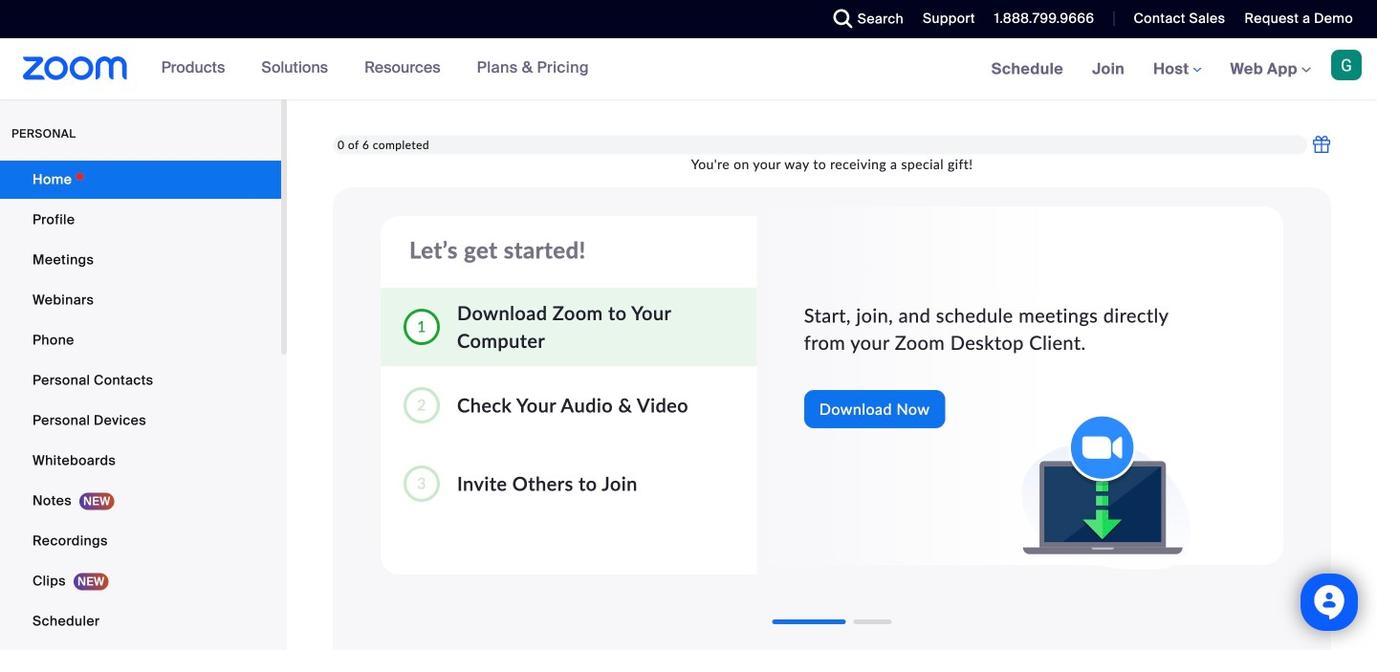 Task type: describe. For each thing, give the bounding box(es) containing it.
zoom logo image
[[23, 56, 128, 80]]

personal menu menu
[[0, 161, 281, 650]]



Task type: locate. For each thing, give the bounding box(es) containing it.
profile picture image
[[1331, 50, 1362, 80]]

banner
[[0, 38, 1377, 101]]

product information navigation
[[147, 38, 603, 99]]

meetings navigation
[[977, 38, 1377, 101]]



Task type: vqa. For each thing, say whether or not it's contained in the screenshot.
'meetings' navigation
yes



